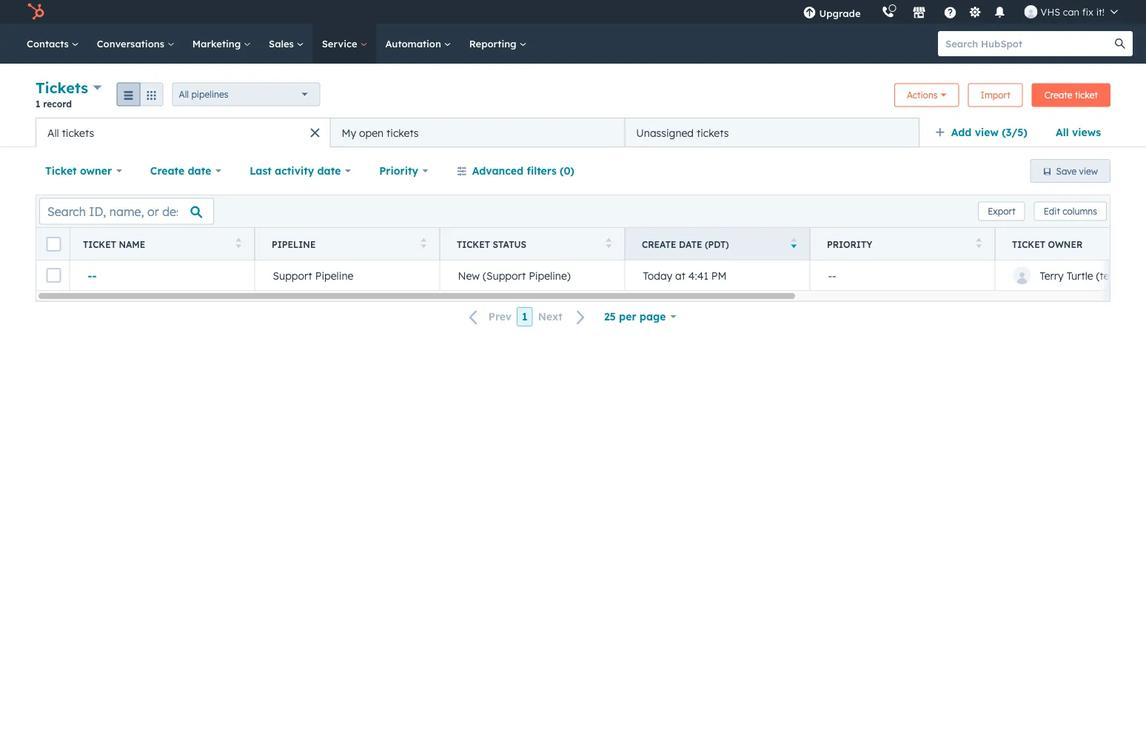 Task type: vqa. For each thing, say whether or not it's contained in the screenshot.
Sales
yes



Task type: describe. For each thing, give the bounding box(es) containing it.
-- for -- link
[[88, 269, 97, 282]]

create date (pdt)
[[642, 239, 729, 250]]

activity
[[275, 164, 314, 177]]

reporting
[[469, 37, 520, 50]]

last
[[250, 164, 272, 177]]

service
[[322, 37, 360, 50]]

advanced filters (0)
[[472, 164, 575, 177]]

create for create date
[[150, 164, 185, 177]]

edit columns button
[[1034, 202, 1107, 221]]

create ticket button
[[1032, 83, 1111, 107]]

prev button
[[460, 307, 517, 327]]

can
[[1063, 6, 1080, 18]]

notifications button
[[988, 0, 1013, 24]]

terry
[[1040, 269, 1064, 282]]

today at 4:41 pm button
[[625, 261, 810, 290]]

advanced
[[472, 164, 524, 177]]

all tickets
[[47, 126, 94, 139]]

per
[[619, 310, 637, 323]]

pipeline inside button
[[315, 269, 354, 282]]

1 record
[[36, 98, 72, 109]]

4:41
[[689, 269, 709, 282]]

0 vertical spatial pipeline
[[272, 239, 316, 250]]

all views
[[1056, 126, 1101, 139]]

all pipelines
[[179, 89, 228, 100]]

ticket owner button
[[36, 156, 132, 186]]

all for all tickets
[[47, 126, 59, 139]]

(3/5)
[[1002, 126, 1028, 139]]

turtle
[[1067, 269, 1094, 282]]

support pipeline
[[273, 269, 354, 282]]

columns
[[1063, 206, 1098, 217]]

terry turtle (terryturtle button
[[995, 261, 1146, 290]]

support
[[273, 269, 312, 282]]

conversations link
[[88, 24, 184, 64]]

ticket inside popup button
[[45, 164, 77, 177]]

record
[[43, 98, 72, 109]]

4 - from the left
[[832, 269, 837, 282]]

tickets button
[[36, 77, 102, 99]]

descending sort. press to sort ascending. image
[[791, 238, 797, 248]]

ticket left name
[[83, 239, 116, 250]]

1 horizontal spatial priority
[[827, 239, 873, 250]]

vhs can fix it! button
[[1016, 0, 1127, 24]]

pm
[[712, 269, 727, 282]]

press to sort. image for priority
[[977, 238, 982, 248]]

all tickets button
[[36, 118, 330, 147]]

filters
[[527, 164, 557, 177]]

ticket up terry
[[1012, 239, 1046, 250]]

contacts link
[[18, 24, 88, 64]]

2 tickets from the left
[[387, 126, 419, 139]]

hubspot image
[[27, 3, 44, 21]]

upgrade
[[819, 7, 861, 19]]

25 per page
[[604, 310, 666, 323]]

sales
[[269, 37, 297, 50]]

press to sort. element for ticket status
[[606, 238, 612, 251]]

unassigned tickets button
[[625, 118, 920, 147]]

priority button
[[370, 156, 438, 186]]

next
[[538, 310, 563, 323]]

it!
[[1097, 6, 1105, 18]]

1 button
[[517, 307, 533, 327]]

help image
[[944, 7, 957, 20]]

support pipeline button
[[255, 261, 440, 290]]

actions button
[[895, 83, 960, 107]]

service link
[[313, 24, 377, 64]]

descending sort. press to sort ascending. element
[[791, 238, 797, 251]]

unassigned
[[636, 126, 694, 139]]

(terryturtle
[[1096, 269, 1146, 282]]

last activity date
[[250, 164, 341, 177]]

marketing link
[[184, 24, 260, 64]]

contacts
[[27, 37, 72, 50]]

pipeline)
[[529, 269, 571, 282]]

(pdt)
[[705, 239, 729, 250]]

upgrade image
[[803, 7, 817, 20]]

actions
[[907, 90, 938, 101]]

-- link
[[88, 269, 237, 282]]

create date
[[150, 164, 211, 177]]

press to sort. image for ticket status
[[606, 238, 612, 248]]

date inside popup button
[[317, 164, 341, 177]]

2 - from the left
[[92, 269, 97, 282]]

date for create date
[[188, 164, 211, 177]]

my open tickets button
[[330, 118, 625, 147]]

1 horizontal spatial owner
[[1048, 239, 1083, 250]]

my
[[342, 126, 356, 139]]

at
[[675, 269, 686, 282]]

create date button
[[141, 156, 231, 186]]

settings link
[[966, 4, 985, 20]]

create for create ticket
[[1045, 90, 1073, 101]]

calling icon button
[[876, 2, 901, 22]]

all for all pipelines
[[179, 89, 189, 100]]

date for create date (pdt)
[[679, 239, 702, 250]]

ticket owner inside popup button
[[45, 164, 112, 177]]

new (support pipeline) button
[[440, 261, 625, 290]]

tickets banner
[[36, 77, 1111, 118]]

all for all views
[[1056, 126, 1069, 139]]

hubspot link
[[18, 3, 56, 21]]



Task type: locate. For each thing, give the bounding box(es) containing it.
1 for 1 record
[[36, 98, 40, 109]]

today at 4:41 pm
[[643, 269, 727, 282]]

create down all tickets button
[[150, 164, 185, 177]]

settings image
[[969, 6, 982, 20]]

ticket owner up terry
[[1012, 239, 1083, 250]]

1 vertical spatial owner
[[1048, 239, 1083, 250]]

conversations
[[97, 37, 167, 50]]

view for add
[[975, 126, 999, 139]]

3 tickets from the left
[[697, 126, 729, 139]]

marketing
[[192, 37, 244, 50]]

ticket
[[1075, 90, 1098, 101]]

owner up the terry turtle (terryturtle button
[[1048, 239, 1083, 250]]

tickets for all tickets
[[62, 126, 94, 139]]

0 horizontal spatial tickets
[[62, 126, 94, 139]]

0 horizontal spatial ticket owner
[[45, 164, 112, 177]]

3 press to sort. image from the left
[[977, 238, 982, 248]]

owner down all tickets
[[80, 164, 112, 177]]

pipelines
[[191, 89, 228, 100]]

tickets right open
[[387, 126, 419, 139]]

0 horizontal spatial 1
[[36, 98, 40, 109]]

1 vertical spatial 1
[[522, 310, 528, 323]]

2 horizontal spatial all
[[1056, 126, 1069, 139]]

ticket status
[[457, 239, 527, 250]]

help button
[[938, 0, 963, 24]]

notifications image
[[994, 7, 1007, 20]]

priority down my open tickets
[[379, 164, 418, 177]]

search image
[[1115, 39, 1126, 49]]

1 horizontal spatial tickets
[[387, 126, 419, 139]]

2 horizontal spatial press to sort. image
[[977, 238, 982, 248]]

2 horizontal spatial create
[[1045, 90, 1073, 101]]

last activity date button
[[240, 156, 361, 186]]

1 horizontal spatial --
[[828, 269, 837, 282]]

unassigned tickets
[[636, 126, 729, 139]]

priority right 'descending sort. press to sort ascending.' element
[[827, 239, 873, 250]]

group inside 'tickets' 'banner'
[[117, 83, 163, 106]]

1 tickets from the left
[[62, 126, 94, 139]]

press to sort. element for pipeline
[[421, 238, 427, 251]]

all inside button
[[47, 126, 59, 139]]

add view (3/5) button
[[926, 118, 1046, 147]]

--
[[88, 269, 97, 282], [828, 269, 837, 282]]

tickets down record
[[62, 126, 94, 139]]

add
[[952, 126, 972, 139]]

edit columns
[[1044, 206, 1098, 217]]

0 horizontal spatial date
[[188, 164, 211, 177]]

25
[[604, 310, 616, 323]]

tickets for unassigned tickets
[[697, 126, 729, 139]]

vhs can fix it!
[[1041, 6, 1105, 18]]

0 horizontal spatial all
[[47, 126, 59, 139]]

export button
[[978, 202, 1026, 221]]

all pipelines button
[[172, 83, 320, 106]]

1 vertical spatial ticket owner
[[1012, 239, 1083, 250]]

marketplaces button
[[904, 0, 935, 24]]

create left ticket
[[1045, 90, 1073, 101]]

1 horizontal spatial 1
[[522, 310, 528, 323]]

1 press to sort. image from the left
[[236, 238, 241, 248]]

0 vertical spatial view
[[975, 126, 999, 139]]

0 vertical spatial ticket owner
[[45, 164, 112, 177]]

save
[[1057, 166, 1077, 177]]

reporting link
[[460, 24, 536, 64]]

(support
[[483, 269, 526, 282]]

1 -- from the left
[[88, 269, 97, 282]]

view inside popup button
[[975, 126, 999, 139]]

pipeline right support
[[315, 269, 354, 282]]

1
[[36, 98, 40, 109], [522, 310, 528, 323]]

import
[[981, 90, 1011, 101]]

1 right prev
[[522, 310, 528, 323]]

calling icon image
[[882, 6, 895, 19]]

ticket down all tickets
[[45, 164, 77, 177]]

1 horizontal spatial create
[[642, 239, 677, 250]]

terry turtle image
[[1025, 5, 1038, 19]]

-- inside button
[[828, 269, 837, 282]]

pagination navigation
[[460, 307, 595, 327]]

tickets
[[62, 126, 94, 139], [387, 126, 419, 139], [697, 126, 729, 139]]

view inside button
[[1079, 166, 1098, 177]]

1 inside 'tickets' 'banner'
[[36, 98, 40, 109]]

press to sort. element
[[236, 238, 241, 251], [421, 238, 427, 251], [606, 238, 612, 251], [977, 238, 982, 251]]

1 left record
[[36, 98, 40, 109]]

ticket owner down all tickets
[[45, 164, 112, 177]]

export
[[988, 206, 1016, 217]]

create ticket
[[1045, 90, 1098, 101]]

1 for 1
[[522, 310, 528, 323]]

all down 1 record
[[47, 126, 59, 139]]

1 horizontal spatial date
[[317, 164, 341, 177]]

3 press to sort. element from the left
[[606, 238, 612, 251]]

0 vertical spatial 1
[[36, 98, 40, 109]]

priority inside popup button
[[379, 164, 418, 177]]

1 vertical spatial create
[[150, 164, 185, 177]]

automation link
[[377, 24, 460, 64]]

2 vertical spatial create
[[642, 239, 677, 250]]

open
[[359, 126, 384, 139]]

25 per page button
[[595, 302, 686, 332]]

owner inside popup button
[[80, 164, 112, 177]]

tickets
[[36, 79, 88, 97]]

create up today
[[642, 239, 677, 250]]

terry turtle (terryturtle
[[1040, 269, 1146, 282]]

2 -- from the left
[[828, 269, 837, 282]]

date inside "popup button"
[[188, 164, 211, 177]]

date
[[188, 164, 211, 177], [317, 164, 341, 177], [679, 239, 702, 250]]

(0)
[[560, 164, 575, 177]]

marketplaces image
[[913, 7, 926, 20]]

pipeline up support
[[272, 239, 316, 250]]

view for save
[[1079, 166, 1098, 177]]

date down all tickets button
[[188, 164, 211, 177]]

1 vertical spatial view
[[1079, 166, 1098, 177]]

1 horizontal spatial ticket owner
[[1012, 239, 1083, 250]]

all left pipelines
[[179, 89, 189, 100]]

0 vertical spatial create
[[1045, 90, 1073, 101]]

1 horizontal spatial all
[[179, 89, 189, 100]]

vhs
[[1041, 6, 1061, 18]]

advanced filters (0) button
[[447, 156, 584, 186]]

1 press to sort. element from the left
[[236, 238, 241, 251]]

create for create date (pdt)
[[642, 239, 677, 250]]

all views link
[[1046, 118, 1111, 147]]

1 horizontal spatial view
[[1079, 166, 1098, 177]]

view right save
[[1079, 166, 1098, 177]]

3 - from the left
[[828, 269, 832, 282]]

tickets right unassigned
[[697, 126, 729, 139]]

all inside popup button
[[179, 89, 189, 100]]

Search ID, name, or description search field
[[39, 198, 214, 225]]

my open tickets
[[342, 126, 419, 139]]

new
[[458, 269, 480, 282]]

4 press to sort. element from the left
[[977, 238, 982, 251]]

0 vertical spatial owner
[[80, 164, 112, 177]]

1 vertical spatial priority
[[827, 239, 873, 250]]

ticket name
[[83, 239, 145, 250]]

1 horizontal spatial press to sort. image
[[606, 238, 612, 248]]

-- button
[[810, 261, 995, 290]]

all
[[179, 89, 189, 100], [1056, 126, 1069, 139], [47, 126, 59, 139]]

save view
[[1057, 166, 1098, 177]]

create inside button
[[1045, 90, 1073, 101]]

ticket
[[45, 164, 77, 177], [83, 239, 116, 250], [457, 239, 490, 250], [1012, 239, 1046, 250]]

all left views
[[1056, 126, 1069, 139]]

status
[[493, 239, 527, 250]]

0 horizontal spatial press to sort. image
[[236, 238, 241, 248]]

pipeline
[[272, 239, 316, 250], [315, 269, 354, 282]]

0 vertical spatial priority
[[379, 164, 418, 177]]

2 press to sort. image from the left
[[606, 238, 612, 248]]

view right add
[[975, 126, 999, 139]]

date right activity
[[317, 164, 341, 177]]

name
[[119, 239, 145, 250]]

import button
[[968, 83, 1023, 107]]

press to sort. image
[[421, 238, 427, 248]]

0 horizontal spatial --
[[88, 269, 97, 282]]

-- for -- button
[[828, 269, 837, 282]]

menu containing vhs can fix it!
[[793, 0, 1129, 24]]

2 horizontal spatial date
[[679, 239, 702, 250]]

views
[[1072, 126, 1101, 139]]

menu item
[[871, 0, 874, 24]]

Search HubSpot search field
[[938, 31, 1120, 56]]

create inside "popup button"
[[150, 164, 185, 177]]

0 horizontal spatial priority
[[379, 164, 418, 177]]

owner
[[80, 164, 112, 177], [1048, 239, 1083, 250]]

today
[[643, 269, 673, 282]]

1 inside 1 button
[[522, 310, 528, 323]]

ticket up new
[[457, 239, 490, 250]]

next button
[[533, 307, 595, 327]]

0 horizontal spatial owner
[[80, 164, 112, 177]]

prev
[[489, 310, 512, 323]]

0 horizontal spatial view
[[975, 126, 999, 139]]

ticket owner
[[45, 164, 112, 177], [1012, 239, 1083, 250]]

priority
[[379, 164, 418, 177], [827, 239, 873, 250]]

1 - from the left
[[88, 269, 92, 282]]

1 vertical spatial pipeline
[[315, 269, 354, 282]]

fix
[[1083, 6, 1094, 18]]

save view button
[[1031, 159, 1111, 183]]

press to sort. image
[[236, 238, 241, 248], [606, 238, 612, 248], [977, 238, 982, 248]]

edit
[[1044, 206, 1060, 217]]

2 horizontal spatial tickets
[[697, 126, 729, 139]]

menu
[[793, 0, 1129, 24]]

create
[[1045, 90, 1073, 101], [150, 164, 185, 177], [642, 239, 677, 250]]

press to sort. element for priority
[[977, 238, 982, 251]]

group
[[117, 83, 163, 106]]

new (support pipeline)
[[458, 269, 571, 282]]

tickets inside button
[[697, 126, 729, 139]]

2 press to sort. element from the left
[[421, 238, 427, 251]]

date left the (pdt)
[[679, 239, 702, 250]]

0 horizontal spatial create
[[150, 164, 185, 177]]



